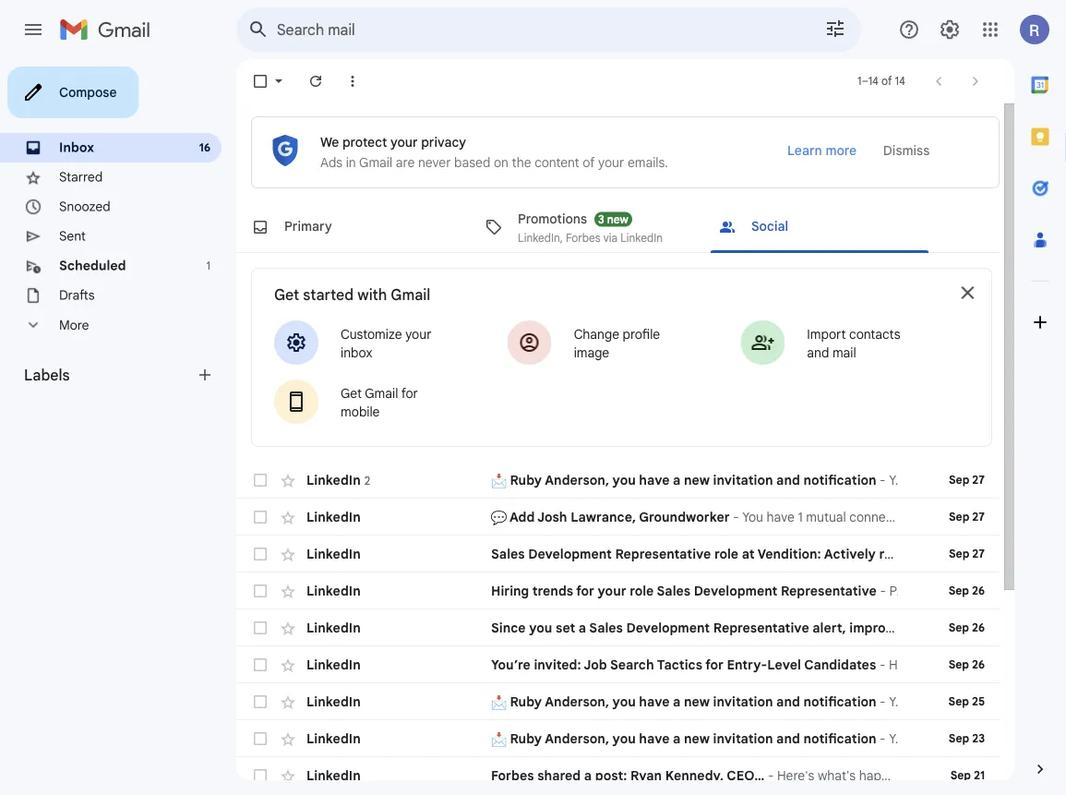 Task type: vqa. For each thing, say whether or not it's contained in the screenshot.
'Learn' inside the Send and Archive: Learn more
no



Task type: describe. For each thing, give the bounding box(es) containing it.
0 horizontal spatial role
[[630, 583, 654, 599]]

get started with gmail
[[274, 285, 431, 304]]

0 vertical spatial representative
[[615, 546, 711, 562]]

level
[[768, 657, 802, 673]]

7 row from the top
[[236, 683, 1000, 720]]

gmail inside we protect your privacy ads in gmail are never based on the content of your emails.
[[359, 155, 393, 171]]

1 14 from the left
[[869, 74, 879, 88]]

sep for 4th row
[[949, 584, 970, 598]]

notification for sep 23
[[804, 730, 877, 747]]

linkedin for 4th row
[[307, 583, 361, 599]]

linkedin for 5th row from the bottom
[[307, 620, 361, 636]]

none checkbox inside row
[[251, 730, 270, 748]]

scheduled link
[[59, 258, 126, 274]]

your right improve
[[904, 620, 933, 636]]

linkedin for third row from the bottom of the get started with gmail main content
[[307, 694, 361, 710]]

development left r
[[973, 620, 1057, 636]]

anderson, for sep 25
[[545, 694, 610, 710]]

2 14 from the left
[[895, 74, 906, 88]]

primary
[[284, 218, 332, 235]]

privacy
[[421, 134, 466, 150]]

hiring
[[491, 583, 529, 599]]

sales up job
[[589, 620, 623, 636]]

1 for 1
[[206, 259, 211, 273]]

1 14 of 14
[[858, 74, 906, 88]]

get for get gmail for mobile
[[341, 385, 362, 402]]

promotions, 3 new messages, tab
[[470, 201, 703, 253]]

inbox link
[[59, 139, 94, 156]]

search mail image
[[242, 13, 275, 46]]

linkedin for 2nd row from the bottom
[[307, 730, 361, 747]]

sep for 5th row from the bottom
[[949, 621, 970, 635]]

more button
[[0, 310, 222, 340]]

mail
[[833, 345, 857, 361]]

on
[[494, 155, 509, 171]]

2 row from the top
[[236, 499, 1000, 536]]

1 horizontal spatial role
[[715, 546, 739, 562]]

development up trends
[[528, 546, 612, 562]]

25
[[972, 695, 985, 709]]

add josh lawrance, groundworker
[[507, 509, 730, 525]]

trends
[[533, 583, 574, 599]]

since you set a sales development representative alert, improve your sales development r
[[491, 620, 1067, 636]]

r
[[1060, 620, 1067, 636]]

invitation for sep 23
[[713, 730, 773, 747]]

sep inside sales development representative  role at vendition: actively recruiting sep 27
[[949, 547, 970, 561]]

23
[[973, 732, 985, 746]]

26 for hiring trends for your role sales development representative -
[[972, 584, 985, 598]]

27 for ruby anderson, you have a new invitation and notification
[[973, 473, 985, 487]]

1 row from the top
[[236, 462, 1000, 499]]

sales up sep 25
[[936, 620, 970, 636]]

sep 21
[[951, 769, 985, 783]]

26 for you're invited: job search tactics for entry-level candidates -
[[972, 658, 985, 672]]

sep 23
[[949, 732, 985, 746]]

tactics
[[657, 657, 703, 673]]

customize your inbox
[[341, 326, 432, 361]]

you left set
[[529, 620, 553, 636]]

starred link
[[59, 169, 103, 185]]

invited:
[[534, 657, 581, 673]]

social
[[752, 218, 789, 235]]

since
[[491, 620, 526, 636]]

new inside tab
[[607, 212, 629, 226]]

3 new
[[598, 212, 629, 226]]

your inside 'customize your inbox'
[[406, 326, 432, 342]]

vendition:
[[758, 546, 822, 562]]

linkedin for seventh row from the bottom
[[307, 546, 361, 562]]

more
[[826, 142, 857, 159]]

📩 image for sep 25
[[491, 695, 507, 710]]

sales up hiring
[[491, 546, 525, 562]]

at
[[742, 546, 755, 562]]

change profile image
[[574, 326, 660, 361]]

image
[[574, 345, 610, 361]]

linkedin inside promotions, 3 new messages, tab
[[621, 231, 663, 245]]

snoozed link
[[59, 199, 111, 215]]

sales down sales development representative  role at vendition: actively recruiting link
[[657, 583, 691, 599]]

you for sep 25
[[613, 694, 636, 710]]

drafts
[[59, 287, 95, 303]]

ruby for sep 25
[[510, 694, 542, 710]]

via
[[604, 231, 618, 245]]

the
[[512, 155, 532, 171]]

post:
[[595, 767, 627, 784]]

4 row from the top
[[236, 573, 1000, 610]]

27 inside sales development representative  role at vendition: actively recruiting sep 27
[[973, 547, 985, 561]]

are
[[396, 155, 415, 171]]

add
[[510, 509, 535, 525]]

you for sep 23
[[613, 730, 636, 747]]

and inside import contacts and mail
[[807, 345, 830, 361]]

you're
[[491, 657, 531, 673]]

in
[[346, 155, 356, 171]]

linkedin,
[[518, 231, 563, 245]]

new for sep 25
[[684, 694, 710, 710]]

sep 27 for add josh lawrance, groundworker
[[949, 510, 985, 524]]

27 for add josh lawrance, groundworker
[[973, 510, 985, 524]]

sales development representative  role at vendition: actively recruiting link
[[491, 545, 942, 563]]

0 vertical spatial of
[[882, 74, 892, 88]]

💬 image
[[491, 510, 507, 526]]

primary tab
[[236, 201, 468, 253]]

your up are
[[391, 134, 418, 150]]

shared
[[538, 767, 581, 784]]

linkedin, forbes via linkedin
[[518, 231, 663, 245]]

21
[[974, 769, 985, 783]]

snoozed
[[59, 199, 111, 215]]

8 row from the top
[[236, 720, 1000, 757]]

we
[[320, 134, 339, 150]]

have for sep 23
[[639, 730, 670, 747]]

sent link
[[59, 228, 86, 244]]

a right set
[[579, 620, 587, 636]]

gmail inside get gmail for mobile
[[365, 385, 398, 402]]

you for sep 27
[[613, 472, 636, 488]]

a for sep 25
[[673, 694, 681, 710]]

sales development representative  role at vendition: actively recruiting sep 27
[[491, 546, 985, 562]]

kennedy,
[[666, 767, 724, 784]]

invitation for sep 27
[[713, 472, 773, 488]]

groundworker
[[639, 509, 730, 525]]

2 horizontal spatial for
[[706, 657, 724, 673]]

never
[[418, 155, 451, 171]]

sep 26 for hiring trends for your role sales development representative -
[[949, 584, 985, 598]]

1 vertical spatial representative
[[781, 583, 877, 599]]

emails.
[[628, 155, 669, 171]]

3 row from the top
[[236, 536, 1000, 573]]

ryan
[[631, 767, 662, 784]]

more
[[59, 317, 89, 333]]

profile
[[623, 326, 660, 342]]

you're invited: job search tactics for entry-level candidates -
[[491, 657, 889, 673]]

inbox tip region
[[251, 116, 1000, 188]]

6 row from the top
[[236, 646, 1000, 683]]

support image
[[899, 18, 921, 41]]

job
[[584, 657, 607, 673]]

dismiss button
[[870, 134, 944, 167]]

content
[[535, 155, 580, 171]]

protect
[[343, 134, 387, 150]]

forbes inside row
[[491, 767, 534, 784]]

labels
[[24, 366, 70, 384]]

📩 image for sep 27
[[491, 473, 507, 489]]

hiring trends for your role sales development representative -
[[491, 583, 890, 599]]

forbes shared a post: ryan kennedy, ceo… -
[[491, 767, 778, 784]]

learn more button
[[775, 134, 870, 167]]

1 vertical spatial gmail
[[391, 285, 431, 304]]

import contacts and mail
[[807, 326, 901, 361]]



Task type: locate. For each thing, give the bounding box(es) containing it.
forbes inside promotions, 3 new messages, tab
[[566, 231, 601, 245]]

have
[[639, 472, 670, 488], [639, 694, 670, 710], [639, 730, 670, 747]]

and for sep 25
[[777, 694, 801, 710]]

mobile
[[341, 404, 380, 420]]

0 vertical spatial 📩 image
[[491, 473, 507, 489]]

for down 'customize your inbox'
[[401, 385, 418, 402]]

1 horizontal spatial tab list
[[1015, 59, 1067, 729]]

linkedin for 2nd row from the top of the get started with gmail main content
[[307, 509, 361, 525]]

get
[[274, 285, 299, 304], [341, 385, 362, 402]]

change
[[574, 326, 620, 342]]

0 vertical spatial 27
[[973, 473, 985, 487]]

0 vertical spatial gmail
[[359, 155, 393, 171]]

1 for 1 14 of 14
[[858, 74, 862, 88]]

2 📩 image from the top
[[491, 695, 507, 710]]

ruby anderson, you have a new invitation and notification
[[507, 472, 877, 488], [507, 694, 877, 710], [507, 730, 877, 747]]

have for sep 27
[[639, 472, 670, 488]]

anderson, down job
[[545, 694, 610, 710]]

None checkbox
[[251, 730, 270, 748]]

1 vertical spatial 26
[[972, 621, 985, 635]]

2 ruby anderson, you have a new invitation and notification from the top
[[507, 694, 877, 710]]

get inside get gmail for mobile
[[341, 385, 362, 402]]

1 vertical spatial have
[[639, 694, 670, 710]]

entry-
[[727, 657, 768, 673]]

0 vertical spatial notification
[[804, 472, 877, 488]]

your right customize
[[406, 326, 432, 342]]

of right "content"
[[583, 155, 595, 171]]

and for sep 23
[[777, 730, 801, 747]]

0 vertical spatial get
[[274, 285, 299, 304]]

a for sep 23
[[673, 730, 681, 747]]

0 vertical spatial for
[[401, 385, 418, 402]]

ruby anderson, you have a new invitation and notification for sep 23
[[507, 730, 877, 747]]

and for sep 27
[[777, 472, 801, 488]]

ruby anderson, you have a new invitation and notification down 'you're invited: job search tactics for entry-level candidates -'
[[507, 694, 877, 710]]

0 vertical spatial role
[[715, 546, 739, 562]]

2 vertical spatial 26
[[972, 658, 985, 672]]

1 vertical spatial of
[[583, 155, 595, 171]]

ruby anderson, you have a new invitation and notification for sep 25
[[507, 694, 877, 710]]

ruby down you're
[[510, 694, 542, 710]]

dismiss
[[884, 142, 930, 159]]

settings image
[[939, 18, 961, 41]]

development up tactics
[[627, 620, 710, 636]]

for left entry-
[[706, 657, 724, 673]]

3 ruby from the top
[[510, 730, 542, 747]]

sep 27
[[949, 473, 985, 487], [949, 510, 985, 524]]

1 sep 27 from the top
[[949, 473, 985, 487]]

linkedin
[[621, 231, 663, 245], [307, 472, 361, 488], [307, 509, 361, 525], [307, 546, 361, 562], [307, 583, 361, 599], [307, 620, 361, 636], [307, 657, 361, 673], [307, 694, 361, 710], [307, 730, 361, 747], [307, 767, 361, 784]]

ruby anderson, you have a new invitation and notification up kennedy,
[[507, 730, 877, 747]]

Search mail text field
[[277, 20, 773, 39]]

2 invitation from the top
[[713, 694, 773, 710]]

have down search
[[639, 694, 670, 710]]

0 vertical spatial sep 26
[[949, 584, 985, 598]]

tab list
[[1015, 59, 1067, 729], [236, 201, 1000, 253]]

notification
[[804, 472, 877, 488], [804, 694, 877, 710], [804, 730, 877, 747]]

1 horizontal spatial 1
[[858, 74, 862, 88]]

row
[[236, 462, 1000, 499], [236, 499, 1000, 536], [236, 536, 1000, 573], [236, 573, 1000, 610], [236, 610, 1067, 646], [236, 646, 1000, 683], [236, 683, 1000, 720], [236, 720, 1000, 757], [236, 757, 1000, 794]]

social, 14 new messages, tab
[[704, 201, 936, 253]]

3 ruby anderson, you have a new invitation and notification from the top
[[507, 730, 877, 747]]

get for get started with gmail
[[274, 285, 299, 304]]

0 horizontal spatial of
[[583, 155, 595, 171]]

None checkbox
[[251, 72, 270, 91], [251, 693, 270, 711], [251, 766, 270, 785], [251, 72, 270, 91], [251, 693, 270, 711], [251, 766, 270, 785]]

new right 3
[[607, 212, 629, 226]]

-
[[877, 472, 889, 488], [730, 509, 743, 525], [880, 583, 886, 599], [880, 657, 886, 673], [877, 694, 889, 710], [877, 730, 889, 747], [768, 767, 774, 784]]

3 notification from the top
[[804, 730, 877, 747]]

2
[[365, 474, 370, 487]]

1 ruby from the top
[[510, 472, 542, 488]]

forbes down 3
[[566, 231, 601, 245]]

1 have from the top
[[639, 472, 670, 488]]

9 row from the top
[[236, 757, 1000, 794]]

2 vertical spatial ruby
[[510, 730, 542, 747]]

2 vertical spatial gmail
[[365, 385, 398, 402]]

inbox
[[341, 345, 373, 361]]

1 vertical spatial get
[[341, 385, 362, 402]]

alert,
[[813, 620, 847, 636]]

0 horizontal spatial get
[[274, 285, 299, 304]]

your
[[391, 134, 418, 150], [598, 155, 625, 171], [406, 326, 432, 342], [598, 583, 627, 599], [904, 620, 933, 636]]

of up dismiss button
[[882, 74, 892, 88]]

3
[[598, 212, 605, 226]]

3 have from the top
[[639, 730, 670, 747]]

you up add josh lawrance, groundworker
[[613, 472, 636, 488]]

sep 25
[[949, 695, 985, 709]]

compose
[[59, 84, 117, 100]]

1 vertical spatial role
[[630, 583, 654, 599]]

customize
[[341, 326, 402, 342]]

new down 'you're invited: job search tactics for entry-level candidates -'
[[684, 694, 710, 710]]

contacts
[[850, 326, 901, 342]]

0 horizontal spatial forbes
[[491, 767, 534, 784]]

📩 image up the 💬 icon
[[491, 473, 507, 489]]

sep for 2nd row from the top of the get started with gmail main content
[[949, 510, 970, 524]]

a up groundworker
[[673, 472, 681, 488]]

a down tactics
[[673, 694, 681, 710]]

sep
[[949, 473, 970, 487], [949, 510, 970, 524], [949, 547, 970, 561], [949, 584, 970, 598], [949, 621, 970, 635], [949, 658, 970, 672], [949, 695, 970, 709], [949, 732, 970, 746], [951, 769, 971, 783]]

notification for sep 27
[[804, 472, 877, 488]]

ruby anderson, you have a new invitation and notification up groundworker
[[507, 472, 877, 488]]

started
[[303, 285, 354, 304]]

2 vertical spatial for
[[706, 657, 724, 673]]

2 26 from the top
[[972, 621, 985, 635]]

we protect your privacy ads in gmail are never based on the content of your emails.
[[320, 134, 669, 171]]

1 invitation from the top
[[713, 472, 773, 488]]

invitation for sep 25
[[713, 694, 773, 710]]

search
[[610, 657, 654, 673]]

have up groundworker
[[639, 472, 670, 488]]

a for sep 27
[[673, 472, 681, 488]]

refresh image
[[307, 72, 325, 91]]

1 vertical spatial ruby anderson, you have a new invitation and notification
[[507, 694, 877, 710]]

2 vertical spatial have
[[639, 730, 670, 747]]

0 horizontal spatial tab list
[[236, 201, 1000, 253]]

recruiting
[[880, 546, 942, 562]]

1 horizontal spatial for
[[577, 583, 595, 599]]

learn more
[[788, 142, 857, 159]]

of inside we protect your privacy ads in gmail are never based on the content of your emails.
[[583, 155, 595, 171]]

set
[[556, 620, 576, 636]]

1 vertical spatial forbes
[[491, 767, 534, 784]]

for inside get gmail for mobile
[[401, 385, 418, 402]]

based
[[454, 155, 491, 171]]

new for sep 23
[[684, 730, 710, 747]]

ruby for sep 27
[[510, 472, 542, 488]]

with
[[358, 285, 387, 304]]

anderson,
[[545, 472, 610, 488], [545, 694, 610, 710], [545, 730, 610, 747]]

0 vertical spatial 26
[[972, 584, 985, 598]]

3 27 from the top
[[973, 547, 985, 561]]

1 inside labels "navigation"
[[206, 259, 211, 273]]

2 vertical spatial 27
[[973, 547, 985, 561]]

1 vertical spatial ruby
[[510, 694, 542, 710]]

linkedin for 4th row from the bottom
[[307, 657, 361, 673]]

notification for sep 25
[[804, 694, 877, 710]]

1 sep 26 from the top
[[949, 584, 985, 598]]

1 vertical spatial for
[[577, 583, 595, 599]]

drafts link
[[59, 287, 95, 303]]

invitation up groundworker
[[713, 472, 773, 488]]

gmail up mobile
[[365, 385, 398, 402]]

3 26 from the top
[[972, 658, 985, 672]]

📩 image up 📩 image
[[491, 695, 507, 710]]

3 invitation from the top
[[713, 730, 773, 747]]

ruby for sep 23
[[510, 730, 542, 747]]

ruby right 📩 image
[[510, 730, 542, 747]]

2 27 from the top
[[973, 510, 985, 524]]

0 horizontal spatial 14
[[869, 74, 879, 88]]

sep 27 for ruby anderson, you have a new invitation and notification
[[949, 473, 985, 487]]

1 ruby anderson, you have a new invitation and notification from the top
[[507, 472, 877, 488]]

0 vertical spatial ruby anderson, you have a new invitation and notification
[[507, 472, 877, 488]]

0 horizontal spatial for
[[401, 385, 418, 402]]

have up ryan
[[639, 730, 670, 747]]

ads
[[320, 155, 343, 171]]

1 vertical spatial anderson,
[[545, 694, 610, 710]]

sep 26 for you're invited: job search tactics for entry-level candidates -
[[949, 658, 985, 672]]

3 sep 26 from the top
[[949, 658, 985, 672]]

more image
[[344, 72, 362, 91]]

anderson, for sep 23
[[545, 730, 610, 747]]

sep for 2nd row from the bottom
[[949, 732, 970, 746]]

1 vertical spatial 27
[[973, 510, 985, 524]]

role
[[715, 546, 739, 562], [630, 583, 654, 599]]

lawrance,
[[571, 509, 636, 525]]

sep for 4th row from the bottom
[[949, 658, 970, 672]]

since you set a sales development representative alert, improve your sales development r link
[[491, 619, 1067, 637]]

new up kennedy,
[[684, 730, 710, 747]]

a up kennedy,
[[673, 730, 681, 747]]

26
[[972, 584, 985, 598], [972, 621, 985, 635], [972, 658, 985, 672]]

representative up entry-
[[714, 620, 810, 636]]

1 vertical spatial notification
[[804, 694, 877, 710]]

sales
[[491, 546, 525, 562], [657, 583, 691, 599], [589, 620, 623, 636], [936, 620, 970, 636]]

gmail right with
[[391, 285, 431, 304]]

0 vertical spatial forbes
[[566, 231, 601, 245]]

inbox
[[59, 139, 94, 156]]

0 horizontal spatial 1
[[206, 259, 211, 273]]

1 vertical spatial 📩 image
[[491, 695, 507, 710]]

invitation down entry-
[[713, 694, 773, 710]]

have for sep 25
[[639, 694, 670, 710]]

1 27 from the top
[[973, 473, 985, 487]]

you up the forbes shared a post: ryan kennedy, ceo… -
[[613, 730, 636, 747]]

2 ruby from the top
[[510, 694, 542, 710]]

📩 image
[[491, 732, 507, 747]]

tab list containing promotions
[[236, 201, 1000, 253]]

sent
[[59, 228, 86, 244]]

2 vertical spatial representative
[[714, 620, 810, 636]]

1 anderson, from the top
[[545, 472, 610, 488]]

2 anderson, from the top
[[545, 694, 610, 710]]

ceo…
[[727, 767, 765, 784]]

2 sep 27 from the top
[[949, 510, 985, 524]]

1 vertical spatial sep 26
[[949, 621, 985, 635]]

1 📩 image from the top
[[491, 473, 507, 489]]

you down search
[[613, 694, 636, 710]]

import
[[807, 326, 846, 342]]

1 26 from the top
[[972, 584, 985, 598]]

27
[[973, 473, 985, 487], [973, 510, 985, 524], [973, 547, 985, 561]]

2 vertical spatial invitation
[[713, 730, 773, 747]]

5 row from the top
[[236, 610, 1067, 646]]

candidates
[[805, 657, 877, 673]]

role left at
[[715, 546, 739, 562]]

actively
[[824, 546, 876, 562]]

invitation up the ceo…
[[713, 730, 773, 747]]

anderson, up shared
[[545, 730, 610, 747]]

get up mobile
[[341, 385, 362, 402]]

get left started
[[274, 285, 299, 304]]

invitation
[[713, 472, 773, 488], [713, 694, 773, 710], [713, 730, 773, 747]]

representative up alert,
[[781, 583, 877, 599]]

14
[[869, 74, 879, 88], [895, 74, 906, 88]]

sep 26
[[949, 584, 985, 598], [949, 621, 985, 635], [949, 658, 985, 672]]

anderson, for sep 27
[[545, 472, 610, 488]]

1 horizontal spatial forbes
[[566, 231, 601, 245]]

scheduled
[[59, 258, 126, 274]]

advanced search options image
[[817, 10, 854, 47]]

labels navigation
[[0, 59, 236, 795]]

main menu image
[[22, 18, 44, 41]]

0 vertical spatial ruby
[[510, 472, 542, 488]]

3 anderson, from the top
[[545, 730, 610, 747]]

representative
[[615, 546, 711, 562], [781, 583, 877, 599], [714, 620, 810, 636]]

new for sep 27
[[684, 472, 710, 488]]

a left post:
[[584, 767, 592, 784]]

2 vertical spatial notification
[[804, 730, 877, 747]]

a
[[673, 472, 681, 488], [579, 620, 587, 636], [673, 694, 681, 710], [673, 730, 681, 747], [584, 767, 592, 784]]

1 horizontal spatial of
[[882, 74, 892, 88]]

1 vertical spatial sep 27
[[949, 510, 985, 524]]

sep for 1st row
[[949, 473, 970, 487]]

for for gmail
[[401, 385, 418, 402]]

compose button
[[7, 66, 139, 118]]

role up search
[[630, 583, 654, 599]]

development down sales development representative  role at vendition: actively recruiting sep 27
[[694, 583, 778, 599]]

ruby anderson, you have a new invitation and notification for sep 27
[[507, 472, 877, 488]]

development
[[528, 546, 612, 562], [694, 583, 778, 599], [627, 620, 710, 636], [973, 620, 1057, 636]]

your left emails.
[[598, 155, 625, 171]]

for for trends
[[577, 583, 595, 599]]

representative down groundworker
[[615, 546, 711, 562]]

2 have from the top
[[639, 694, 670, 710]]

ruby up add
[[510, 472, 542, 488]]

📩 image
[[491, 473, 507, 489], [491, 695, 507, 710]]

improve
[[850, 620, 901, 636]]

gmail image
[[59, 11, 160, 48]]

None search field
[[236, 7, 862, 52]]

your right trends
[[598, 583, 627, 599]]

1 horizontal spatial 14
[[895, 74, 906, 88]]

1 notification from the top
[[804, 472, 877, 488]]

gmail down protect
[[359, 155, 393, 171]]

0 vertical spatial invitation
[[713, 472, 773, 488]]

labels heading
[[24, 366, 196, 384]]

2 notification from the top
[[804, 694, 877, 710]]

0 vertical spatial anderson,
[[545, 472, 610, 488]]

promotions
[[518, 211, 587, 227]]

josh
[[538, 509, 568, 525]]

0 vertical spatial have
[[639, 472, 670, 488]]

2 vertical spatial ruby anderson, you have a new invitation and notification
[[507, 730, 877, 747]]

sep for third row from the bottom of the get started with gmail main content
[[949, 695, 970, 709]]

2 vertical spatial sep 26
[[949, 658, 985, 672]]

1 vertical spatial 1
[[206, 259, 211, 273]]

for
[[401, 385, 418, 402], [577, 583, 595, 599], [706, 657, 724, 673]]

forbes
[[566, 231, 601, 245], [491, 767, 534, 784]]

2 vertical spatial anderson,
[[545, 730, 610, 747]]

of
[[882, 74, 892, 88], [583, 155, 595, 171]]

forbes down 📩 image
[[491, 767, 534, 784]]

for right trends
[[577, 583, 595, 599]]

get started with gmail main content
[[236, 103, 1067, 795]]

linkedin 2
[[307, 472, 370, 488]]

tab list inside get started with gmail main content
[[236, 201, 1000, 253]]

you
[[613, 472, 636, 488], [529, 620, 553, 636], [613, 694, 636, 710], [613, 730, 636, 747]]

1 vertical spatial invitation
[[713, 694, 773, 710]]

1
[[858, 74, 862, 88], [206, 259, 211, 273]]

starred
[[59, 169, 103, 185]]

2 sep 26 from the top
[[949, 621, 985, 635]]

0 vertical spatial sep 27
[[949, 473, 985, 487]]

anderson, up josh
[[545, 472, 610, 488]]

learn
[[788, 142, 823, 159]]

new up groundworker
[[684, 472, 710, 488]]

1 horizontal spatial get
[[341, 385, 362, 402]]

0 vertical spatial 1
[[858, 74, 862, 88]]



